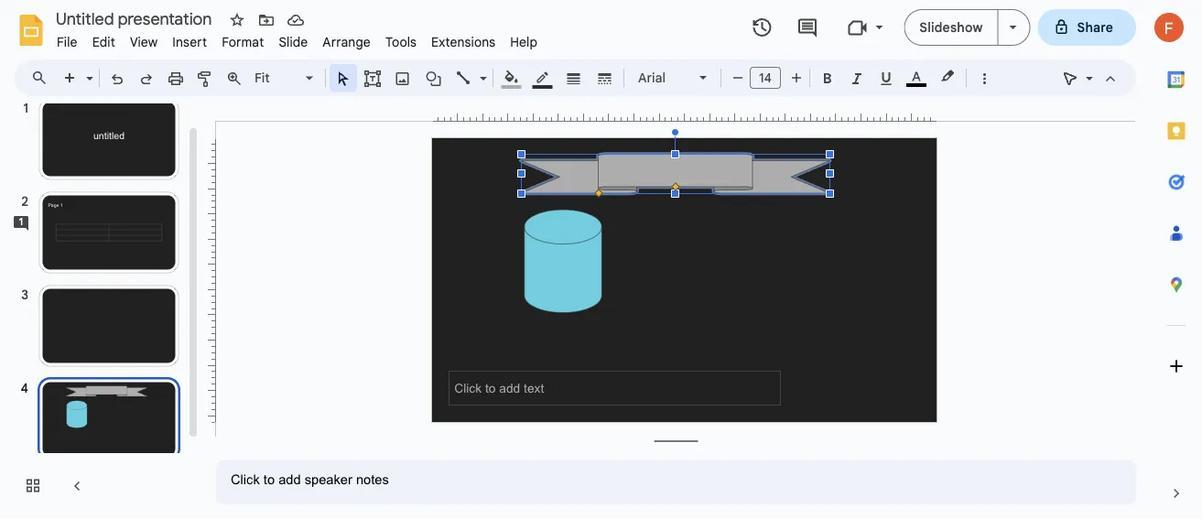Task type: describe. For each thing, give the bounding box(es) containing it.
Star checkbox
[[224, 7, 250, 33]]

tab list inside the menu bar banner
[[1151, 54, 1202, 468]]

file
[[57, 34, 77, 50]]

highlight color image
[[938, 65, 958, 87]]

shape image
[[423, 65, 445, 91]]

new slide with layout image
[[81, 66, 93, 72]]

application containing slideshow
[[0, 0, 1202, 519]]

share
[[1077, 19, 1113, 35]]

Rename text field
[[49, 7, 222, 29]]

tools
[[385, 34, 417, 50]]

Zoom text field
[[252, 65, 303, 91]]

file menu item
[[49, 31, 85, 53]]

insert image image
[[392, 65, 413, 91]]

fill color: light 2 #adadad, close to dark gray 1 image
[[501, 65, 522, 89]]

border color: dark 2 #303030, close to dark gray 30 image
[[532, 65, 553, 89]]

font list. arial selected. option
[[638, 65, 689, 91]]

format menu item
[[214, 31, 271, 53]]

arrange menu item
[[315, 31, 378, 53]]

slide
[[279, 34, 308, 50]]

text color image
[[906, 65, 927, 87]]

Font size text field
[[751, 67, 780, 89]]

border weight option
[[564, 65, 585, 91]]

Zoom field
[[249, 65, 321, 92]]

view
[[130, 34, 158, 50]]

main toolbar
[[54, 0, 999, 379]]

help
[[510, 34, 538, 50]]

navigation inside application
[[0, 80, 201, 519]]



Task type: vqa. For each thing, say whether or not it's contained in the screenshot.
INSERT menu item
yes



Task type: locate. For each thing, give the bounding box(es) containing it.
slideshow button
[[904, 9, 998, 46]]

format
[[222, 34, 264, 50]]

Menus field
[[23, 65, 63, 91]]

arrange
[[323, 34, 371, 50]]

slide menu item
[[271, 31, 315, 53]]

tab list
[[1151, 54, 1202, 468]]

tools menu item
[[378, 31, 424, 53]]

mode and view toolbar
[[1056, 60, 1125, 96]]

insert menu item
[[165, 31, 214, 53]]

extensions
[[431, 34, 496, 50]]

navigation
[[0, 80, 201, 519]]

help menu item
[[503, 31, 545, 53]]

view menu item
[[123, 31, 165, 53]]

extensions menu item
[[424, 31, 503, 53]]

menu bar banner
[[0, 0, 1202, 519]]

share button
[[1038, 9, 1136, 46]]

edit
[[92, 34, 115, 50]]

menu bar
[[49, 24, 545, 54]]

border dash option
[[595, 65, 616, 91]]

application
[[0, 0, 1202, 519]]

Font size field
[[750, 67, 788, 93]]

presentation options image
[[1009, 26, 1017, 29]]

insert
[[172, 34, 207, 50]]

slideshow
[[920, 19, 983, 35]]

edit menu item
[[85, 31, 123, 53]]

arial
[[638, 70, 666, 86]]

menu bar inside the menu bar banner
[[49, 24, 545, 54]]

menu bar containing file
[[49, 24, 545, 54]]



